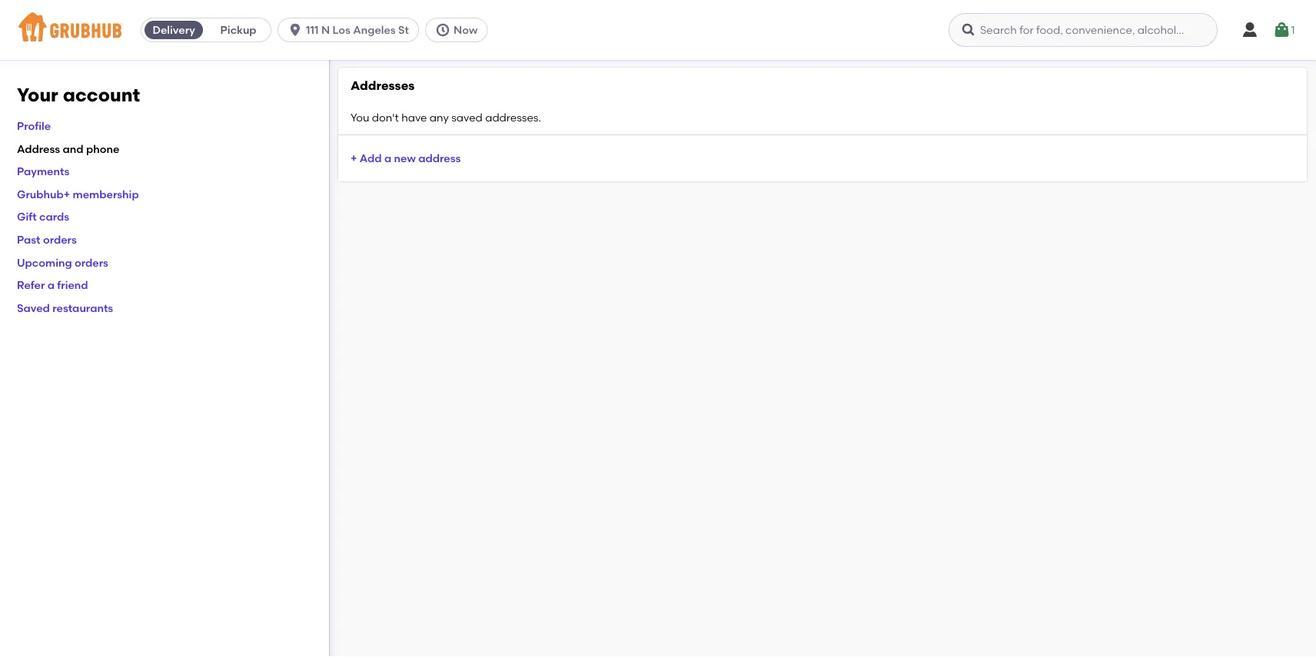 Task type: vqa. For each thing, say whether or not it's contained in the screenshot.
Modify your order at the bottom
no



Task type: describe. For each thing, give the bounding box(es) containing it.
past orders
[[17, 233, 77, 246]]

saved
[[452, 111, 483, 124]]

grubhub+ membership link
[[17, 188, 139, 201]]

saved restaurants
[[17, 302, 113, 315]]

main navigation navigation
[[0, 0, 1317, 60]]

your
[[17, 84, 58, 106]]

+
[[351, 152, 357, 165]]

addresses.
[[486, 111, 542, 124]]

orders for upcoming orders
[[75, 256, 108, 269]]

los
[[333, 23, 351, 37]]

and
[[63, 142, 84, 155]]

account
[[63, 84, 140, 106]]

upcoming orders link
[[17, 256, 108, 269]]

your account
[[17, 84, 140, 106]]

profile link
[[17, 119, 51, 132]]

svg image for 1
[[1273, 21, 1292, 39]]

phone
[[86, 142, 120, 155]]

restaurants
[[52, 302, 113, 315]]

Search for food, convenience, alcohol... search field
[[949, 13, 1218, 47]]

1 button
[[1273, 16, 1296, 44]]

add
[[360, 152, 382, 165]]

1 horizontal spatial svg image
[[1242, 21, 1260, 39]]

111 n los angeles st button
[[278, 18, 425, 42]]

n
[[321, 23, 330, 37]]

a inside + add a new address button
[[385, 152, 392, 165]]

st
[[399, 23, 409, 37]]

svg image inside 111 n los angeles st button
[[288, 22, 303, 38]]

you
[[351, 111, 370, 124]]

gift
[[17, 210, 37, 224]]

saved
[[17, 302, 50, 315]]

address and phone link
[[17, 142, 120, 155]]

saved restaurants link
[[17, 302, 113, 315]]

+ add a new address button
[[351, 144, 461, 172]]

friend
[[57, 279, 88, 292]]

upcoming orders
[[17, 256, 108, 269]]



Task type: locate. For each thing, give the bounding box(es) containing it.
svg image inside the '1' button
[[1273, 21, 1292, 39]]

orders up friend
[[75, 256, 108, 269]]

+ add a new address
[[351, 152, 461, 165]]

0 horizontal spatial svg image
[[435, 22, 451, 38]]

svg image inside now button
[[435, 22, 451, 38]]

orders for past orders
[[43, 233, 77, 246]]

now button
[[425, 18, 494, 42]]

address and phone
[[17, 142, 120, 155]]

now
[[454, 23, 478, 37]]

svg image
[[1273, 21, 1292, 39], [435, 22, 451, 38], [962, 22, 977, 38]]

addresses
[[351, 78, 415, 93]]

pickup button
[[206, 18, 271, 42]]

angeles
[[353, 23, 396, 37]]

gift cards link
[[17, 210, 69, 224]]

have
[[402, 111, 427, 124]]

delivery button
[[142, 18, 206, 42]]

address
[[419, 152, 461, 165]]

orders
[[43, 233, 77, 246], [75, 256, 108, 269]]

grubhub+ membership
[[17, 188, 139, 201]]

111
[[306, 23, 319, 37]]

svg image
[[1242, 21, 1260, 39], [288, 22, 303, 38]]

refer a friend
[[17, 279, 88, 292]]

profile
[[17, 119, 51, 132]]

a right the 'refer'
[[47, 279, 55, 292]]

svg image left the '1' button
[[1242, 21, 1260, 39]]

any
[[430, 111, 449, 124]]

1 vertical spatial a
[[47, 279, 55, 292]]

2 horizontal spatial svg image
[[1273, 21, 1292, 39]]

a
[[385, 152, 392, 165], [47, 279, 55, 292]]

upcoming
[[17, 256, 72, 269]]

pickup
[[220, 23, 257, 37]]

0 vertical spatial orders
[[43, 233, 77, 246]]

0 horizontal spatial svg image
[[288, 22, 303, 38]]

svg image left the 111
[[288, 22, 303, 38]]

membership
[[73, 188, 139, 201]]

1 horizontal spatial a
[[385, 152, 392, 165]]

111 n los angeles st
[[306, 23, 409, 37]]

gift cards
[[17, 210, 69, 224]]

cards
[[39, 210, 69, 224]]

1 horizontal spatial svg image
[[962, 22, 977, 38]]

payments
[[17, 165, 69, 178]]

svg image for now
[[435, 22, 451, 38]]

address
[[17, 142, 60, 155]]

delivery
[[153, 23, 195, 37]]

you don't have any saved addresses.
[[351, 111, 542, 124]]

1 vertical spatial orders
[[75, 256, 108, 269]]

refer a friend link
[[17, 279, 88, 292]]

0 horizontal spatial a
[[47, 279, 55, 292]]

1
[[1292, 23, 1296, 36]]

0 vertical spatial a
[[385, 152, 392, 165]]

a left new
[[385, 152, 392, 165]]

orders up upcoming orders link
[[43, 233, 77, 246]]

past orders link
[[17, 233, 77, 246]]

grubhub+
[[17, 188, 70, 201]]

new
[[394, 152, 416, 165]]

refer
[[17, 279, 45, 292]]

don't
[[372, 111, 399, 124]]

payments link
[[17, 165, 69, 178]]

past
[[17, 233, 40, 246]]



